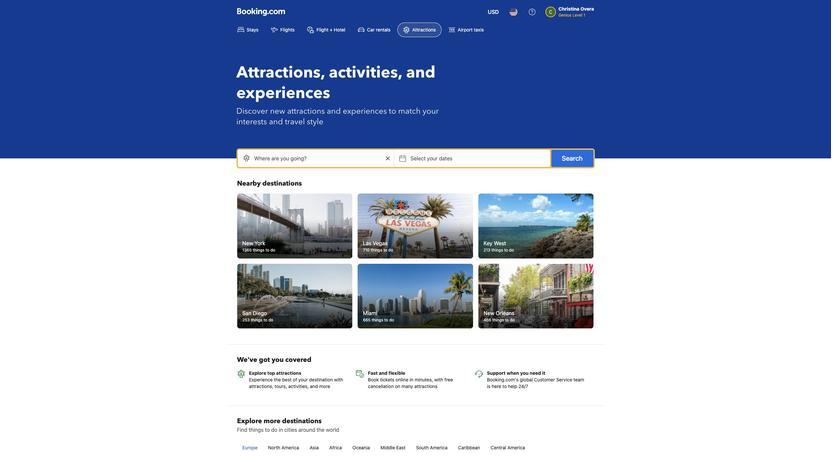 Task type: describe. For each thing, give the bounding box(es) containing it.
south america button
[[411, 440, 453, 453]]

to inside the san diego 253 things to do
[[264, 318, 267, 323]]

attractions, activities, and experiences discover new attractions and experiences to match your interests and travel style
[[236, 62, 439, 127]]

select
[[411, 156, 426, 162]]

stays
[[247, 27, 259, 33]]

of
[[293, 377, 297, 383]]

africa
[[329, 445, 342, 451]]

fast
[[368, 371, 378, 376]]

to inside miami 665 things to do
[[384, 318, 388, 323]]

support
[[487, 371, 506, 376]]

your account menu christina overa genius level 1 element
[[545, 3, 597, 18]]

key
[[484, 240, 493, 246]]

best
[[282, 377, 292, 383]]

caribbean button
[[453, 440, 486, 453]]

1 vertical spatial experiences
[[343, 106, 387, 117]]

do inside the explore more destinations find things to do in cities around the world
[[271, 428, 277, 433]]

attractions link
[[398, 23, 442, 37]]

do for new york
[[271, 248, 275, 253]]

experience
[[249, 377, 273, 383]]

stays link
[[232, 23, 264, 37]]

west
[[494, 240, 506, 246]]

cancellation
[[368, 384, 394, 390]]

466
[[484, 318, 491, 323]]

attractions,
[[249, 384, 273, 390]]

do for new orleans
[[510, 318, 515, 323]]

activities, inside explore top attractions experience the best of your destination with attractions, tours, activities, and more
[[288, 384, 309, 390]]

explore for explore top attractions
[[249, 371, 266, 376]]

america for north america
[[282, 445, 299, 451]]

diego
[[253, 311, 267, 317]]

explore more destinations find things to do in cities around the world
[[237, 417, 339, 433]]

covered
[[285, 356, 311, 365]]

flights link
[[265, 23, 300, 37]]

car
[[367, 27, 375, 33]]

explore for explore more destinations
[[237, 417, 262, 426]]

free
[[445, 377, 453, 383]]

things for las vegas
[[371, 248, 382, 253]]

flights
[[280, 27, 295, 33]]

around
[[299, 428, 315, 433]]

oceania button
[[347, 440, 375, 453]]

flight + hotel
[[317, 27, 345, 33]]

help
[[508, 384, 517, 390]]

24/7
[[519, 384, 528, 390]]

discover
[[236, 106, 268, 117]]

when
[[507, 371, 519, 376]]

america for central america
[[508, 445, 525, 451]]

to inside attractions, activities, and experiences discover new attractions and experiences to match your interests and travel style
[[389, 106, 396, 117]]

las vegas image
[[358, 194, 473, 259]]

south
[[416, 445, 429, 451]]

nearby destinations
[[237, 179, 302, 188]]

airport taxis
[[458, 27, 484, 33]]

north america button
[[263, 440, 304, 453]]

in inside fast and flexible book tickets online in minutes, with free cancellation on many attractions
[[410, 377, 414, 383]]

+
[[330, 27, 333, 33]]

in inside the explore more destinations find things to do in cities around the world
[[279, 428, 283, 433]]

search button
[[551, 150, 594, 167]]

to inside new orleans 466 things to do
[[505, 318, 509, 323]]

710
[[363, 248, 370, 253]]

hotel
[[334, 27, 345, 33]]

new orleans 466 things to do
[[484, 311, 515, 323]]

more inside explore top attractions experience the best of your destination with attractions, tours, activities, and more
[[319, 384, 330, 390]]

new
[[270, 106, 285, 117]]

car rentals link
[[352, 23, 396, 37]]

find
[[237, 428, 247, 433]]

flight + hotel link
[[302, 23, 351, 37]]

top
[[267, 371, 275, 376]]

it
[[542, 371, 545, 376]]

usd
[[488, 9, 499, 15]]

key west image
[[478, 194, 594, 259]]

we've
[[237, 356, 257, 365]]

with inside fast and flexible book tickets online in minutes, with free cancellation on many attractions
[[434, 377, 443, 383]]

vegas
[[373, 240, 388, 246]]

asia button
[[304, 440, 324, 453]]

and inside explore top attractions experience the best of your destination with attractions, tours, activities, and more
[[310, 384, 318, 390]]

key west 213 things to do
[[484, 240, 514, 253]]

america for south america
[[430, 445, 448, 451]]

asia
[[310, 445, 319, 451]]

to inside "key west 213 things to do"
[[504, 248, 508, 253]]

miami image
[[358, 264, 473, 329]]

airport taxis link
[[443, 23, 490, 37]]

online
[[396, 377, 409, 383]]

do for las vegas
[[388, 248, 393, 253]]

665
[[363, 318, 371, 323]]

many
[[402, 384, 413, 390]]

europe
[[242, 445, 258, 451]]

attractions,
[[236, 62, 325, 84]]

cities
[[284, 428, 297, 433]]

san
[[242, 311, 252, 317]]

new orleans image
[[478, 264, 594, 329]]

york
[[255, 240, 265, 246]]

san diego image
[[237, 264, 352, 329]]

here
[[492, 384, 501, 390]]

you for when
[[520, 371, 529, 376]]

0 vertical spatial destinations
[[262, 179, 302, 188]]

do for san diego
[[269, 318, 273, 323]]

things for key west
[[492, 248, 503, 253]]

travel
[[285, 116, 305, 127]]

book
[[368, 377, 379, 383]]

level
[[573, 13, 583, 18]]

need
[[530, 371, 541, 376]]

overa
[[581, 6, 594, 12]]

do inside miami 665 things to do
[[389, 318, 394, 323]]

nearby
[[237, 179, 261, 188]]

things for new orleans
[[493, 318, 504, 323]]

new york image
[[237, 194, 352, 259]]

central america
[[491, 445, 525, 451]]



Task type: locate. For each thing, give the bounding box(es) containing it.
things
[[253, 248, 265, 253], [371, 248, 382, 253], [492, 248, 503, 253], [251, 318, 263, 323], [372, 318, 383, 323], [493, 318, 504, 323], [249, 428, 264, 433]]

global
[[520, 377, 533, 383]]

attractions inside attractions, activities, and experiences discover new attractions and experiences to match your interests and travel style
[[287, 106, 325, 117]]

las vegas 710 things to do
[[363, 240, 393, 253]]

minutes,
[[415, 377, 433, 383]]

in
[[410, 377, 414, 383], [279, 428, 283, 433]]

your right of
[[298, 377, 308, 383]]

do left cities
[[271, 428, 277, 433]]

america inside north america button
[[282, 445, 299, 451]]

explore top attractions experience the best of your destination with attractions, tours, activities, and more
[[249, 371, 343, 390]]

genius
[[559, 13, 572, 18]]

to inside support when you need it booking.com's global customer service team is here to help 24/7
[[503, 384, 507, 390]]

things inside the new york 1365 things to do
[[253, 248, 265, 253]]

1
[[584, 13, 586, 18]]

new for new orleans
[[484, 311, 495, 317]]

do inside the new york 1365 things to do
[[271, 248, 275, 253]]

to inside the new york 1365 things to do
[[266, 248, 269, 253]]

0 horizontal spatial more
[[264, 417, 281, 426]]

1 horizontal spatial activities,
[[329, 62, 402, 84]]

your inside attractions, activities, and experiences discover new attractions and experiences to match your interests and travel style
[[423, 106, 439, 117]]

1 horizontal spatial more
[[319, 384, 330, 390]]

1 horizontal spatial with
[[434, 377, 443, 383]]

new inside the new york 1365 things to do
[[242, 240, 253, 246]]

0 horizontal spatial new
[[242, 240, 253, 246]]

attractions
[[412, 27, 436, 33]]

2 horizontal spatial america
[[508, 445, 525, 451]]

the left world
[[317, 428, 325, 433]]

middle east
[[381, 445, 406, 451]]

in left cities
[[279, 428, 283, 433]]

to down vegas
[[384, 248, 387, 253]]

do right 213
[[509, 248, 514, 253]]

and
[[406, 62, 436, 84], [327, 106, 341, 117], [269, 116, 283, 127], [379, 371, 388, 376], [310, 384, 318, 390]]

to down the west
[[504, 248, 508, 253]]

0 horizontal spatial you
[[272, 356, 284, 365]]

you inside support when you need it booking.com's global customer service team is here to help 24/7
[[520, 371, 529, 376]]

rentals
[[376, 27, 391, 33]]

your
[[423, 106, 439, 117], [427, 156, 438, 162], [298, 377, 308, 383]]

0 vertical spatial in
[[410, 377, 414, 383]]

2 vertical spatial your
[[298, 377, 308, 383]]

attractions inside fast and flexible book tickets online in minutes, with free cancellation on many attractions
[[415, 384, 438, 390]]

you right got
[[272, 356, 284, 365]]

0 vertical spatial more
[[319, 384, 330, 390]]

the up the 'tours,'
[[274, 377, 281, 383]]

2 vertical spatial attractions
[[415, 384, 438, 390]]

do right 1365
[[271, 248, 275, 253]]

1 vertical spatial destinations
[[282, 417, 322, 426]]

to down the diego
[[264, 318, 267, 323]]

new
[[242, 240, 253, 246], [484, 311, 495, 317]]

explore inside explore top attractions experience the best of your destination with attractions, tours, activities, and more
[[249, 371, 266, 376]]

to inside the explore more destinations find things to do in cities around the world
[[265, 428, 270, 433]]

things down orleans
[[493, 318, 504, 323]]

to left "match"
[[389, 106, 396, 117]]

america right south
[[430, 445, 448, 451]]

0 vertical spatial your
[[423, 106, 439, 117]]

0 vertical spatial explore
[[249, 371, 266, 376]]

flight
[[317, 27, 329, 33]]

2 with from the left
[[434, 377, 443, 383]]

africa button
[[324, 440, 347, 453]]

attractions up best
[[276, 371, 301, 376]]

0 vertical spatial experiences
[[236, 82, 330, 104]]

to right 665
[[384, 318, 388, 323]]

1 vertical spatial in
[[279, 428, 283, 433]]

christina overa genius level 1
[[559, 6, 594, 18]]

do inside new orleans 466 things to do
[[510, 318, 515, 323]]

1 horizontal spatial experiences
[[343, 106, 387, 117]]

style
[[307, 116, 323, 127]]

do inside "key west 213 things to do"
[[509, 248, 514, 253]]

new inside new orleans 466 things to do
[[484, 311, 495, 317]]

2 america from the left
[[430, 445, 448, 451]]

1 vertical spatial your
[[427, 156, 438, 162]]

0 horizontal spatial with
[[334, 377, 343, 383]]

new up 1365
[[242, 240, 253, 246]]

attractions right new
[[287, 106, 325, 117]]

support when you need it booking.com's global customer service team is here to help 24/7
[[487, 371, 584, 390]]

the inside the explore more destinations find things to do in cities around the world
[[317, 428, 325, 433]]

san diego 253 things to do
[[242, 311, 273, 323]]

christina
[[559, 6, 580, 12]]

things inside the san diego 253 things to do
[[251, 318, 263, 323]]

things inside the explore more destinations find things to do in cities around the world
[[249, 428, 264, 433]]

flexible
[[389, 371, 405, 376]]

0 horizontal spatial america
[[282, 445, 299, 451]]

0 vertical spatial you
[[272, 356, 284, 365]]

more down destination
[[319, 384, 330, 390]]

got
[[259, 356, 270, 365]]

tours,
[[275, 384, 287, 390]]

north
[[268, 445, 280, 451]]

and inside fast and flexible book tickets online in minutes, with free cancellation on many attractions
[[379, 371, 388, 376]]

do inside las vegas 710 things to do
[[388, 248, 393, 253]]

with inside explore top attractions experience the best of your destination with attractions, tours, activities, and more
[[334, 377, 343, 383]]

your inside explore top attractions experience the best of your destination with attractions, tours, activities, and more
[[298, 377, 308, 383]]

search
[[562, 155, 583, 162]]

you for got
[[272, 356, 284, 365]]

things inside new orleans 466 things to do
[[493, 318, 504, 323]]

1365
[[242, 248, 252, 253]]

america inside south america button
[[430, 445, 448, 451]]

to inside las vegas 710 things to do
[[384, 248, 387, 253]]

europe button
[[237, 440, 263, 453]]

with right destination
[[334, 377, 343, 383]]

3 america from the left
[[508, 445, 525, 451]]

to down orleans
[[505, 318, 509, 323]]

caribbean
[[458, 445, 480, 451]]

things right find
[[249, 428, 264, 433]]

the inside explore top attractions experience the best of your destination with attractions, tours, activities, and more
[[274, 377, 281, 383]]

america right the central
[[508, 445, 525, 451]]

things down york at the bottom left of the page
[[253, 248, 265, 253]]

0 vertical spatial the
[[274, 377, 281, 383]]

0 horizontal spatial in
[[279, 428, 283, 433]]

things for new york
[[253, 248, 265, 253]]

things down the west
[[492, 248, 503, 253]]

0 horizontal spatial experiences
[[236, 82, 330, 104]]

dates
[[439, 156, 453, 162]]

things down the diego
[[251, 318, 263, 323]]

to right 1365
[[266, 248, 269, 253]]

tab list
[[237, 440, 594, 453]]

you
[[272, 356, 284, 365], [520, 371, 529, 376]]

253
[[242, 318, 250, 323]]

booking.com's
[[487, 377, 519, 383]]

attractions down minutes, on the bottom of the page
[[415, 384, 438, 390]]

1 horizontal spatial in
[[410, 377, 414, 383]]

0 vertical spatial attractions
[[287, 106, 325, 117]]

your right "match"
[[423, 106, 439, 117]]

america inside central america button
[[508, 445, 525, 451]]

things inside "key west 213 things to do"
[[492, 248, 503, 253]]

1 vertical spatial new
[[484, 311, 495, 317]]

do right 665
[[389, 318, 394, 323]]

attractions inside explore top attractions experience the best of your destination with attractions, tours, activities, and more
[[276, 371, 301, 376]]

with left free
[[434, 377, 443, 383]]

middle
[[381, 445, 395, 451]]

0 horizontal spatial the
[[274, 377, 281, 383]]

on
[[395, 384, 400, 390]]

things inside las vegas 710 things to do
[[371, 248, 382, 253]]

activities, inside attractions, activities, and experiences discover new attractions and experiences to match your interests and travel style
[[329, 62, 402, 84]]

1 vertical spatial you
[[520, 371, 529, 376]]

do right 710
[[388, 248, 393, 253]]

1 horizontal spatial the
[[317, 428, 325, 433]]

car rentals
[[367, 27, 391, 33]]

do right 253
[[269, 318, 273, 323]]

Where are you going? search field
[[238, 150, 394, 167]]

we've got you covered
[[237, 356, 311, 365]]

explore up experience
[[249, 371, 266, 376]]

destination
[[309, 377, 333, 383]]

new for new york
[[242, 240, 253, 246]]

1 america from the left
[[282, 445, 299, 451]]

destinations
[[262, 179, 302, 188], [282, 417, 322, 426]]

explore inside the explore more destinations find things to do in cities around the world
[[237, 417, 262, 426]]

fast and flexible book tickets online in minutes, with free cancellation on many attractions
[[368, 371, 453, 390]]

central america button
[[486, 440, 531, 453]]

1 horizontal spatial new
[[484, 311, 495, 317]]

things down miami
[[372, 318, 383, 323]]

activities,
[[329, 62, 402, 84], [288, 384, 309, 390]]

explore up find
[[237, 417, 262, 426]]

213
[[484, 248, 491, 253]]

usd button
[[484, 4, 503, 20]]

more inside the explore more destinations find things to do in cities around the world
[[264, 417, 281, 426]]

1 vertical spatial the
[[317, 428, 325, 433]]

in up many
[[410, 377, 414, 383]]

1 horizontal spatial america
[[430, 445, 448, 451]]

0 vertical spatial activities,
[[329, 62, 402, 84]]

to down booking.com's
[[503, 384, 507, 390]]

service
[[556, 377, 572, 383]]

things for san diego
[[251, 318, 263, 323]]

destinations inside the explore more destinations find things to do in cities around the world
[[282, 417, 322, 426]]

1 vertical spatial attractions
[[276, 371, 301, 376]]

with
[[334, 377, 343, 383], [434, 377, 443, 383]]

match
[[398, 106, 421, 117]]

do down orleans
[[510, 318, 515, 323]]

select your dates
[[411, 156, 453, 162]]

to
[[389, 106, 396, 117], [266, 248, 269, 253], [384, 248, 387, 253], [504, 248, 508, 253], [264, 318, 267, 323], [384, 318, 388, 323], [505, 318, 509, 323], [503, 384, 507, 390], [265, 428, 270, 433]]

0 vertical spatial new
[[242, 240, 253, 246]]

1 with from the left
[[334, 377, 343, 383]]

las
[[363, 240, 372, 246]]

1 horizontal spatial you
[[520, 371, 529, 376]]

more up north
[[264, 417, 281, 426]]

1 vertical spatial explore
[[237, 417, 262, 426]]

do for key west
[[509, 248, 514, 253]]

to up north
[[265, 428, 270, 433]]

you up global
[[520, 371, 529, 376]]

booking.com image
[[237, 8, 285, 16]]

do inside the san diego 253 things to do
[[269, 318, 273, 323]]

oceania
[[353, 445, 370, 451]]

things inside miami 665 things to do
[[372, 318, 383, 323]]

interests
[[236, 116, 267, 127]]

things down vegas
[[371, 248, 382, 253]]

america right north
[[282, 445, 299, 451]]

new york 1365 things to do
[[242, 240, 275, 253]]

miami
[[363, 311, 377, 317]]

1 vertical spatial activities,
[[288, 384, 309, 390]]

airport
[[458, 27, 473, 33]]

south america
[[416, 445, 448, 451]]

customer
[[534, 377, 555, 383]]

new up 466
[[484, 311, 495, 317]]

middle east button
[[375, 440, 411, 453]]

0 horizontal spatial activities,
[[288, 384, 309, 390]]

1 vertical spatial more
[[264, 417, 281, 426]]

north america
[[268, 445, 299, 451]]

your left dates
[[427, 156, 438, 162]]

east
[[396, 445, 406, 451]]

tab list containing europe
[[237, 440, 594, 453]]



Task type: vqa. For each thing, say whether or not it's contained in the screenshot.
Show more button to the middle
no



